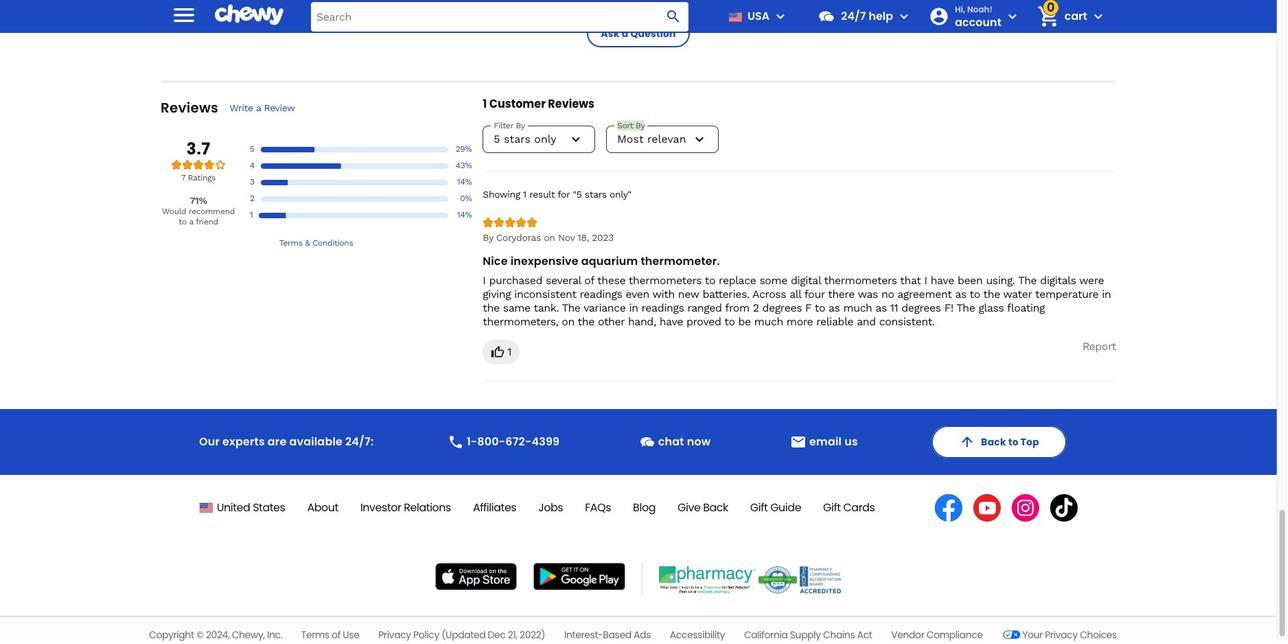 Task type: vqa. For each thing, say whether or not it's contained in the screenshot.
14%
yes



Task type: describe. For each thing, give the bounding box(es) containing it.
temperature
[[1036, 288, 1099, 301]]

help
[[869, 8, 894, 24]]

672-
[[506, 434, 532, 450]]

43%
[[456, 161, 472, 171]]

write a review link
[[230, 102, 295, 114]]

give back link
[[678, 500, 729, 516]]

terms & conditions link
[[161, 238, 472, 249]]

24/7 help
[[842, 8, 894, 24]]

compounding pharmacy approved image
[[800, 567, 842, 594]]

investor
[[361, 500, 402, 516]]

4399
[[532, 434, 560, 450]]

ratings
[[188, 173, 216, 183]]

hi, noah! account
[[956, 3, 1002, 30]]

2 degrees from the left
[[902, 302, 942, 315]]

cart link
[[1032, 0, 1088, 33]]

&
[[305, 238, 310, 248]]

would
[[162, 207, 186, 216]]

usa
[[748, 8, 770, 24]]

1 horizontal spatial reviews
[[548, 96, 595, 112]]

relations
[[404, 500, 451, 516]]

was
[[858, 288, 879, 301]]

our
[[199, 434, 220, 450]]

1 horizontal spatial readings
[[642, 302, 684, 315]]

inconsistent
[[515, 288, 577, 301]]

to down been
[[970, 288, 981, 301]]

cards
[[844, 500, 875, 516]]

account
[[956, 14, 1002, 30]]

same
[[503, 302, 531, 315]]

71%
[[190, 195, 207, 206]]

give
[[678, 500, 701, 516]]

cart menu image
[[1091, 8, 1107, 25]]

1 thermometers from the left
[[629, 274, 702, 287]]

be
[[739, 315, 751, 328]]

states
[[253, 500, 285, 516]]

report
[[1083, 340, 1117, 353]]

terms
[[280, 238, 303, 248]]

a inside 71% would recommend to a friend
[[189, 217, 193, 227]]

1 customer reviews
[[483, 96, 595, 112]]

29%
[[456, 144, 472, 154]]

1 horizontal spatial in
[[1103, 288, 1112, 301]]

nice inexpensive aquarium thermometer. i purchased several of these thermometers to replace some digital thermometers that i have been using. the digitals were giving inconsistent readings even with new batteries. across all four there was no agreement as to the water temperature in the same tank. the variance in readings ranged from 2 degrees f to as much as 11 degrees f!  the glass floating thermometers, on the other hand, have proved to be much more reliable and consistent.
[[483, 253, 1112, 328]]

2 horizontal spatial the
[[1019, 274, 1037, 287]]

0%
[[460, 194, 472, 204]]

1-
[[467, 434, 478, 450]]

71% would recommend to a friend
[[162, 195, 235, 227]]

4
[[250, 161, 255, 171]]

1 inside status
[[523, 189, 527, 200]]

to right f
[[815, 302, 826, 315]]

2 horizontal spatial the
[[984, 288, 1001, 301]]

top
[[1021, 435, 1040, 449]]

1 horizontal spatial the
[[957, 302, 976, 315]]

with
[[653, 288, 675, 301]]

back to top
[[982, 435, 1040, 449]]

available
[[289, 434, 343, 450]]

1 down '3'
[[250, 210, 253, 220]]

result
[[530, 189, 555, 200]]

1 vertical spatial the
[[483, 302, 500, 315]]

floating
[[1008, 302, 1046, 315]]

reliable
[[817, 315, 854, 328]]

faqs
[[585, 500, 611, 516]]

hand,
[[628, 315, 656, 328]]

been
[[958, 274, 983, 287]]

800-
[[478, 434, 506, 450]]

email
[[810, 434, 842, 450]]

chewy support image for 24/7 help link at the right top of the page
[[818, 8, 836, 25]]

showing 1 result for "5 stars only" status
[[483, 188, 1117, 201]]

1 inside button
[[508, 345, 512, 359]]

inexpensive
[[511, 253, 579, 269]]

united states
[[217, 500, 285, 516]]

back inside button
[[982, 435, 1007, 449]]

noah!
[[968, 3, 993, 15]]

download ios app image
[[436, 563, 517, 591]]

experts
[[223, 434, 265, 450]]

a for ask
[[622, 27, 629, 40]]

a for write
[[256, 103, 261, 114]]

ranged
[[688, 302, 722, 315]]

items image
[[1037, 4, 1061, 29]]

menu image inside usa popup button
[[773, 8, 789, 25]]

chat
[[659, 434, 685, 450]]

0 horizontal spatial on
[[544, 232, 555, 243]]

across
[[753, 288, 787, 301]]

3.7
[[187, 137, 210, 160]]

even
[[626, 288, 650, 301]]

and
[[857, 315, 876, 328]]

0 horizontal spatial menu image
[[170, 1, 198, 29]]

1 degrees from the left
[[763, 302, 802, 315]]

email us link
[[785, 429, 864, 456]]

gift cards
[[824, 500, 875, 516]]

ask
[[601, 27, 620, 40]]

instagram image
[[1013, 495, 1040, 522]]

recommend
[[189, 207, 235, 216]]

ask a question
[[601, 27, 676, 40]]

now
[[687, 434, 711, 450]]

chewy home image
[[215, 0, 284, 30]]

legitscript approved image
[[759, 567, 797, 594]]

f
[[806, 302, 812, 315]]

variance
[[584, 302, 626, 315]]

four
[[805, 288, 825, 301]]

Product search field
[[311, 2, 689, 31]]

nice
[[483, 253, 508, 269]]

f!
[[945, 302, 954, 315]]

"5
[[573, 189, 582, 200]]

new
[[679, 288, 700, 301]]

on inside "nice inexpensive aquarium thermometer. i purchased several of these thermometers to replace some digital thermometers that i have been using. the digitals were giving inconsistent readings even with new batteries. across all four there was no agreement as to the water temperature in the same tank. the variance in readings ranged from 2 degrees f to as much as 11 degrees f!  the glass floating thermometers, on the other hand, have proved to be much more reliable and consistent."
[[562, 315, 575, 328]]

0 vertical spatial have
[[931, 274, 955, 287]]

email us
[[810, 434, 858, 450]]

3
[[250, 177, 255, 187]]

write a review
[[230, 103, 295, 114]]

submit search image
[[666, 8, 682, 25]]

jobs link
[[539, 500, 563, 516]]



Task type: locate. For each thing, give the bounding box(es) containing it.
as down been
[[956, 288, 967, 301]]

aquarium
[[582, 253, 638, 269]]

1 horizontal spatial have
[[931, 274, 955, 287]]

0 horizontal spatial thermometers
[[629, 274, 702, 287]]

to inside button
[[1009, 435, 1019, 449]]

1 vertical spatial on
[[562, 315, 575, 328]]

24/7:
[[346, 434, 374, 450]]

menu image
[[170, 1, 198, 29], [773, 8, 789, 25]]

download android app image
[[534, 563, 626, 591]]

to left be
[[725, 315, 735, 328]]

reviews right 'customer'
[[548, 96, 595, 112]]

1 vertical spatial 14%
[[458, 210, 472, 220]]

menu image left chewy home image
[[170, 1, 198, 29]]

chewy support image left chat
[[639, 434, 656, 451]]

water
[[1004, 288, 1033, 301]]

chewy support image
[[818, 8, 836, 25], [639, 434, 656, 451]]

11
[[891, 302, 899, 315]]

of
[[585, 274, 594, 287]]

agreement
[[898, 288, 952, 301]]

0 vertical spatial the
[[984, 288, 1001, 301]]

the down the giving
[[483, 302, 500, 315]]

to up batteries.
[[705, 274, 716, 287]]

thermometers up with
[[629, 274, 702, 287]]

14% for 1
[[458, 210, 472, 220]]

thermometers
[[629, 274, 702, 287], [825, 274, 898, 287]]

a right write
[[256, 103, 261, 114]]

batteries.
[[703, 288, 750, 301]]

thermometers up was
[[825, 274, 898, 287]]

7 ratings
[[181, 173, 216, 183]]

1 vertical spatial back
[[703, 500, 729, 516]]

0 vertical spatial a
[[622, 27, 629, 40]]

gift guide link
[[751, 500, 802, 516]]

were
[[1080, 274, 1105, 287]]

give back
[[678, 500, 729, 516]]

no
[[882, 288, 895, 301]]

2 horizontal spatial as
[[956, 288, 967, 301]]

2 right from
[[753, 302, 759, 315]]

2 i from the left
[[925, 274, 928, 287]]

giving
[[483, 288, 511, 301]]

back to top button
[[932, 426, 1067, 459]]

the right tank.
[[562, 302, 581, 315]]

24/7
[[842, 8, 867, 24]]

to inside 71% would recommend to a friend
[[179, 217, 187, 227]]

review
[[264, 103, 295, 114]]

back left the 'top'
[[982, 435, 1007, 449]]

terms & conditions
[[280, 238, 353, 248]]

back
[[982, 435, 1007, 449], [703, 500, 729, 516]]

write
[[230, 103, 253, 114]]

0 vertical spatial chewy support image
[[818, 8, 836, 25]]

gift left guide
[[751, 500, 768, 516]]

0 horizontal spatial readings
[[580, 288, 623, 301]]

readings down with
[[642, 302, 684, 315]]

0 horizontal spatial degrees
[[763, 302, 802, 315]]

proved
[[687, 315, 722, 328]]

on left 'nov'
[[544, 232, 555, 243]]

1 horizontal spatial thermometers
[[825, 274, 898, 287]]

2 gift from the left
[[824, 500, 841, 516]]

0 vertical spatial on
[[544, 232, 555, 243]]

conditions
[[313, 238, 353, 248]]

help menu image
[[897, 8, 913, 25]]

1 horizontal spatial gift
[[824, 500, 841, 516]]

thermometer.
[[641, 253, 720, 269]]

0 horizontal spatial much
[[755, 315, 784, 328]]

a inside ask a question button
[[622, 27, 629, 40]]

1 vertical spatial have
[[660, 315, 683, 328]]

guide
[[771, 500, 802, 516]]

reviews up 3.7
[[161, 98, 219, 117]]

that
[[901, 274, 921, 287]]

1 left 'customer'
[[483, 96, 487, 112]]

1 vertical spatial chewy support image
[[639, 434, 656, 451]]

1 horizontal spatial back
[[982, 435, 1007, 449]]

report button
[[1083, 340, 1117, 354]]

purchased
[[489, 274, 543, 287]]

the
[[984, 288, 1001, 301], [483, 302, 500, 315], [578, 315, 595, 328]]

1 left result
[[523, 189, 527, 200]]

0 horizontal spatial chewy support image
[[639, 434, 656, 451]]

much right be
[[755, 315, 784, 328]]

hi,
[[956, 3, 966, 15]]

1 horizontal spatial much
[[844, 302, 873, 315]]

degrees down agreement
[[902, 302, 942, 315]]

in down were
[[1103, 288, 1112, 301]]

1 horizontal spatial a
[[256, 103, 261, 114]]

ask a question button
[[588, 20, 690, 47]]

a
[[622, 27, 629, 40], [256, 103, 261, 114], [189, 217, 193, 227]]

back right give at the bottom right of the page
[[703, 500, 729, 516]]

gift guide
[[751, 500, 802, 516]]

chewy support image for chat now button
[[639, 434, 656, 451]]

0 horizontal spatial i
[[483, 274, 486, 287]]

the right f!
[[957, 302, 976, 315]]

to down would
[[179, 217, 187, 227]]

1 horizontal spatial on
[[562, 315, 575, 328]]

for
[[558, 189, 570, 200]]

1 gift from the left
[[751, 500, 768, 516]]

a inside 'write a review' link
[[256, 103, 261, 114]]

gift for gift guide
[[751, 500, 768, 516]]

have up agreement
[[931, 274, 955, 287]]

on down inconsistent
[[562, 315, 575, 328]]

digitals
[[1041, 274, 1077, 287]]

united states button
[[199, 500, 285, 516]]

1 horizontal spatial the
[[578, 315, 595, 328]]

2 14% from the top
[[458, 210, 472, 220]]

0 vertical spatial in
[[1103, 288, 1112, 301]]

us
[[845, 434, 858, 450]]

2 vertical spatial the
[[578, 315, 595, 328]]

the down variance
[[578, 315, 595, 328]]

7
[[181, 173, 185, 183]]

a left friend
[[189, 217, 193, 227]]

blog link
[[633, 500, 656, 516]]

corydoras
[[497, 232, 541, 243]]

24/7 help link
[[813, 0, 894, 33]]

1 horizontal spatial degrees
[[902, 302, 942, 315]]

these
[[598, 274, 626, 287]]

Search text field
[[311, 2, 689, 31]]

as up reliable
[[829, 302, 840, 315]]

1 i from the left
[[483, 274, 486, 287]]

showing
[[483, 189, 521, 200]]

the up glass
[[984, 288, 1001, 301]]

i up the giving
[[483, 274, 486, 287]]

0 horizontal spatial have
[[660, 315, 683, 328]]

2 horizontal spatial a
[[622, 27, 629, 40]]

0 vertical spatial 14%
[[458, 177, 472, 187]]

1 14% from the top
[[458, 177, 472, 187]]

1 horizontal spatial 2
[[753, 302, 759, 315]]

1 horizontal spatial as
[[876, 302, 888, 315]]

readings up variance
[[580, 288, 623, 301]]

tiktok image
[[1051, 495, 1078, 522]]

2 vertical spatial a
[[189, 217, 193, 227]]

1-800-672-4399
[[467, 434, 560, 450]]

1 horizontal spatial menu image
[[773, 8, 789, 25]]

glass
[[979, 302, 1005, 315]]

jobs
[[539, 500, 563, 516]]

0 horizontal spatial the
[[562, 302, 581, 315]]

0 horizontal spatial 2
[[250, 194, 255, 204]]

other
[[598, 315, 625, 328]]

2 thermometers from the left
[[825, 274, 898, 287]]

more
[[787, 315, 814, 328]]

2 down '3'
[[250, 194, 255, 204]]

a right ask
[[622, 27, 629, 40]]

nov
[[558, 232, 575, 243]]

degrees down across
[[763, 302, 802, 315]]

much up and on the right of page
[[844, 302, 873, 315]]

showing 1 result for "5 stars only"
[[483, 189, 632, 200]]

all
[[790, 288, 802, 301]]

facebook image
[[936, 495, 963, 522]]

0 horizontal spatial the
[[483, 302, 500, 315]]

affiliates link
[[473, 500, 517, 516]]

14% down 43%
[[458, 177, 472, 187]]

1 vertical spatial 2
[[753, 302, 759, 315]]

0 vertical spatial back
[[982, 435, 1007, 449]]

1 horizontal spatial chewy support image
[[818, 8, 836, 25]]

chewy support image inside chat now button
[[639, 434, 656, 451]]

14% down "0%"
[[458, 210, 472, 220]]

14% for 3
[[458, 177, 472, 187]]

menu image right usa
[[773, 8, 789, 25]]

have
[[931, 274, 955, 287], [660, 315, 683, 328]]

1 vertical spatial readings
[[642, 302, 684, 315]]

18,
[[578, 232, 589, 243]]

2023
[[592, 232, 614, 243]]

chewy support image inside 24/7 help link
[[818, 8, 836, 25]]

the
[[1019, 274, 1037, 287], [562, 302, 581, 315], [957, 302, 976, 315]]

affiliates
[[473, 500, 517, 516]]

0 vertical spatial much
[[844, 302, 873, 315]]

customer
[[490, 96, 546, 112]]

i up agreement
[[925, 274, 928, 287]]

investor relations
[[361, 500, 451, 516]]

1 horizontal spatial i
[[925, 274, 928, 287]]

0 horizontal spatial as
[[829, 302, 840, 315]]

digital
[[791, 274, 821, 287]]

1 vertical spatial a
[[256, 103, 261, 114]]

to
[[179, 217, 187, 227], [705, 274, 716, 287], [970, 288, 981, 301], [815, 302, 826, 315], [725, 315, 735, 328], [1009, 435, 1019, 449]]

in down even
[[629, 302, 639, 315]]

1 down the thermometers,
[[508, 345, 512, 359]]

0 horizontal spatial back
[[703, 500, 729, 516]]

replace
[[719, 274, 757, 287]]

investor relations link
[[361, 500, 451, 516]]

5
[[250, 144, 255, 154]]

several
[[546, 274, 581, 287]]

question
[[631, 27, 676, 40]]

to left the 'top'
[[1009, 435, 1019, 449]]

1 vertical spatial in
[[629, 302, 639, 315]]

0 vertical spatial 2
[[250, 194, 255, 204]]

gift left the cards
[[824, 500, 841, 516]]

account menu image
[[1005, 8, 1021, 25]]

0 horizontal spatial reviews
[[161, 98, 219, 117]]

0 horizontal spatial in
[[629, 302, 639, 315]]

0 horizontal spatial gift
[[751, 500, 768, 516]]

0 vertical spatial readings
[[580, 288, 623, 301]]

1 vertical spatial much
[[755, 315, 784, 328]]

2
[[250, 194, 255, 204], [753, 302, 759, 315]]

have down with
[[660, 315, 683, 328]]

faqs link
[[585, 500, 611, 516]]

go to achc pharmacy accreditation image
[[659, 567, 756, 594]]

youtube image
[[974, 495, 1002, 522]]

from
[[726, 302, 750, 315]]

0 horizontal spatial a
[[189, 217, 193, 227]]

chewy support image left the 24/7
[[818, 8, 836, 25]]

thermometers,
[[483, 315, 559, 328]]

tank.
[[534, 302, 559, 315]]

the up water
[[1019, 274, 1037, 287]]

privacy choices image
[[1002, 625, 1023, 642]]

as left 11 on the top
[[876, 302, 888, 315]]

2 inside "nice inexpensive aquarium thermometer. i purchased several of these thermometers to replace some digital thermometers that i have been using. the digitals were giving inconsistent readings even with new batteries. across all four there was no agreement as to the water temperature in the same tank. the variance in readings ranged from 2 degrees f to as much as 11 degrees f!  the glass floating thermometers, on the other hand, have proved to be much more reliable and consistent."
[[753, 302, 759, 315]]

gift cards link
[[824, 500, 875, 516]]

gift for gift cards
[[824, 500, 841, 516]]



